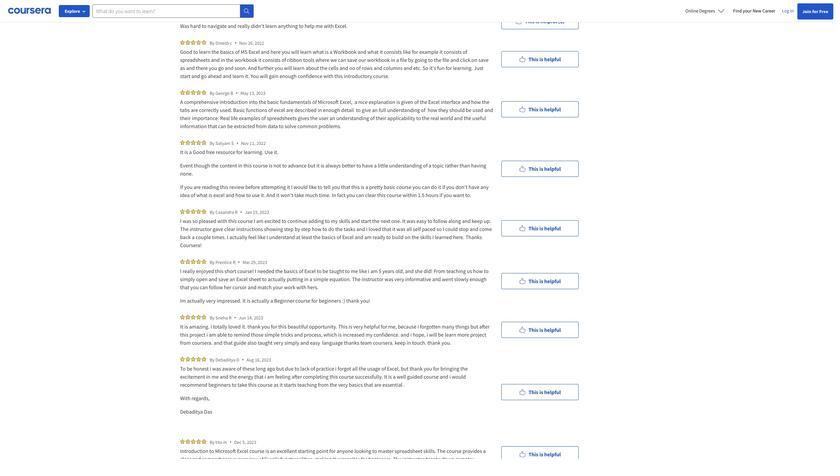 Task type: locate. For each thing, give the bounding box(es) containing it.
d
[[237, 357, 240, 363]]

but inside it is amazing. i totally loved it. thank you for this beautiful opportunity. this is very helpful for me, because i forgotten many things but after this project i am able to remind those simple tricks and process, which is increased my confidence. and i hope, i will be learn more project from coursera. and that guide also taught very simply and easy  language thanks team coursera. keep in touch. thank you.
[[471, 323, 479, 330]]

actually
[[230, 234, 247, 241], [268, 276, 286, 283], [187, 297, 205, 304], [252, 297, 270, 304]]

• right the f
[[230, 14, 232, 20]]

1 horizontal spatial do
[[431, 184, 437, 190]]

from
[[434, 268, 446, 275]]

1 horizontal spatial consists
[[384, 48, 402, 55]]

given
[[402, 99, 414, 105]]

0 horizontal spatial so
[[193, 218, 198, 224]]

thank inside to be honest i was aware of these long ago but due to lack of practice i forgot all the usage of excel, but thank you for bringing the excitement in me and the energy that i am feeling after completing this course successfully. it is a well guided course and i would recommend beginners to take this course as it starts teaching from the very basics that are essential .
[[410, 365, 423, 372]]

1 horizontal spatial simply
[[285, 339, 300, 346]]

learn inside it is amazing. i totally loved it. thank you for this beautiful opportunity. this is very helpful for me, because i forgotten many things but after this project i am able to remind those simple tricks and process, which is increased my confidence. and i hope, i will be learn more project from coursera. and that guide also taught very simply and easy  language thanks team coursera. keep in touch. thank you.
[[445, 331, 457, 338]]

us
[[467, 268, 473, 275]]

filled star image
[[180, 14, 185, 19], [180, 40, 185, 45], [186, 40, 190, 45], [191, 40, 196, 45], [196, 40, 201, 45], [202, 40, 207, 45], [180, 90, 185, 95], [196, 90, 201, 95], [202, 90, 207, 95], [180, 140, 185, 145], [186, 140, 190, 145], [191, 140, 196, 145], [202, 140, 207, 145], [196, 209, 201, 214], [202, 209, 207, 214], [180, 259, 185, 264], [186, 259, 190, 264], [196, 259, 201, 264], [202, 259, 207, 264], [186, 315, 190, 320], [191, 315, 196, 320], [202, 357, 207, 362], [180, 439, 185, 444]]

• for basics
[[235, 40, 237, 46]]

like up much
[[309, 184, 317, 190]]

the
[[180, 226, 189, 232], [352, 276, 361, 283], [438, 448, 446, 454], [393, 456, 402, 459]]

• for and
[[230, 14, 232, 20]]

2 star image from the left
[[191, 14, 196, 19]]

1 horizontal spatial step
[[302, 226, 311, 232]]

by tita m • dec 5, 2023
[[210, 439, 257, 445]]

1 this is helpful from the top
[[529, 56, 562, 62]]

1 coursera. from the left
[[192, 339, 213, 346]]

introduction to microsoft excel course is an excellent starting point for anyone looking to master spreadsheet skills. the course provides a clear and comprehensive overview of excel's functionalities, making it accessible for beginners. the instructor breaks down comple
[[180, 448, 487, 459]]

:)
[[343, 297, 346, 304]]

taught up equation.
[[330, 268, 344, 275]]

2 step from the left
[[302, 226, 311, 232]]

0 horizontal spatial on
[[405, 234, 411, 241]]

(1)
[[559, 18, 565, 24]]

to left help
[[299, 23, 304, 29]]

and
[[228, 23, 237, 29], [261, 48, 270, 55], [358, 48, 367, 55], [211, 57, 220, 63], [451, 57, 460, 63], [186, 65, 195, 71], [225, 65, 234, 71], [340, 65, 349, 71], [374, 65, 383, 71], [404, 65, 413, 71], [192, 73, 200, 79], [223, 73, 232, 79], [462, 99, 471, 105], [485, 107, 494, 113], [455, 115, 463, 121], [226, 192, 235, 198], [352, 218, 360, 224], [463, 218, 471, 224], [357, 226, 365, 232], [470, 226, 479, 232], [355, 234, 364, 241], [406, 268, 414, 275], [209, 276, 218, 283], [433, 276, 441, 283], [248, 284, 257, 291], [294, 331, 303, 338], [401, 331, 410, 338], [214, 339, 223, 346], [301, 339, 309, 346], [220, 373, 229, 380], [440, 373, 449, 380], [192, 456, 201, 459]]

0 vertical spatial taught
[[330, 268, 344, 275]]

3 this is helpful from the top
[[529, 165, 562, 172]]

•
[[230, 14, 232, 20], [235, 40, 237, 46], [236, 90, 238, 96], [237, 140, 238, 146], [241, 209, 242, 215], [238, 259, 240, 265], [234, 315, 236, 321], [242, 357, 244, 363], [230, 439, 232, 445]]

2 this is helpful from the top
[[529, 106, 562, 113]]

this is helpful for by satyam s • nov 11, 2022
[[529, 165, 562, 172]]

navigate
[[208, 23, 227, 29]]

like inside i was so pleased with this course i am excited to continue adding to my skills and start the next one. it was easy to follow along and keep up. the instructor gave clear instructions showing step by step how to do the tasks and i loved that it was all self paced so i could stop and come back a couple times. i actually feel like i understand at least the basics of excel and am ready to build on the skills i learned here. thanks coursera!
[[258, 234, 266, 241]]

r right sneha
[[229, 315, 232, 321]]

to right data
[[279, 123, 284, 130]]

loved inside it is amazing. i totally loved it. thank you for this beautiful opportunity. this is very helpful for me, because i forgotten many things but after this project i am able to remind those simple tricks and process, which is increased my confidence. and i hope, i will be learn more project from coursera. and that guide also taught very simply and easy  language thanks team coursera. keep in touch. thank you.
[[229, 323, 241, 330]]

1 vertical spatial me
[[351, 268, 358, 275]]

6 this is helpful button from the top
[[502, 322, 579, 338]]

teaching inside to be honest i was aware of these long ago but due to lack of practice i forgot all the usage of excel, but thank you for bringing the excitement in me and the energy that i am feeling after completing this course successfully. it is a well guided course and i would recommend beginners to take this course as it starts teaching from the very basics that are essential .
[[298, 381, 317, 388]]

excited
[[265, 218, 281, 224]]

this is helpful for by casandra r • jan 15, 2023
[[529, 225, 562, 232]]

the right needed
[[276, 268, 283, 275]]

are down fundamentals
[[287, 107, 294, 113]]

and down bringing
[[440, 373, 449, 380]]

1 horizontal spatial have
[[469, 184, 480, 190]]

amazing.
[[189, 323, 210, 330]]

and inside if you are reading this review before attempting it i would like to tell you that this is a pretty basic course you can do it if you don't have any idea of what is excel and how to use it. and it won't take much time. in fact you can clear this course within 1.5 hours if you want to.
[[267, 192, 276, 198]]

0 horizontal spatial basic
[[268, 99, 279, 105]]

1 horizontal spatial what
[[313, 48, 324, 55]]

2 this is helpful button from the top
[[502, 101, 579, 117]]

this for by pam f • jul 27, 2022
[[525, 18, 535, 24]]

keep left up.
[[472, 218, 483, 224]]

filled star image
[[186, 90, 190, 95], [191, 90, 196, 95], [196, 140, 201, 145], [180, 209, 185, 214], [186, 209, 190, 214], [191, 209, 196, 214], [191, 259, 196, 264], [180, 315, 185, 320], [196, 315, 201, 320], [202, 315, 207, 320], [180, 357, 185, 362], [186, 357, 190, 362], [191, 357, 196, 362], [196, 357, 201, 362], [186, 439, 190, 444], [191, 439, 196, 444], [196, 439, 201, 444], [202, 439, 207, 444]]

2023 right 14,
[[254, 315, 263, 321]]

it. inside it is amazing. i totally loved it. thank you for this beautiful opportunity. this is very helpful for me, because i forgotten many things but after this project i am able to remind those simple tricks and process, which is increased my confidence. and i hope, i will be learn more project from coursera. and that guide also taught very simply and easy  language thanks team coursera. keep in touch. thank you.
[[242, 323, 247, 330]]

0 horizontal spatial after
[[292, 373, 302, 380]]

0 horizontal spatial their
[[180, 115, 191, 121]]

an up excel's
[[270, 448, 276, 454]]

0 vertical spatial excel,
[[340, 99, 353, 105]]

by inside by satyam s • nov 11, 2022
[[210, 140, 215, 146]]

this is helpful for by tita m • dec 5, 2023
[[529, 451, 562, 458]]

that down able
[[224, 339, 233, 346]]

mar
[[243, 259, 250, 265]]

use
[[252, 192, 260, 198]]

8 by from the top
[[210, 357, 215, 363]]

7 this is helpful button from the top
[[502, 384, 579, 400]]

0 horizontal spatial file
[[401, 57, 407, 63]]

an
[[372, 107, 378, 113], [330, 115, 336, 121], [230, 276, 235, 283], [270, 448, 276, 454]]

tasks
[[344, 226, 356, 232]]

loved up ready
[[369, 226, 381, 232]]

by left dinesh
[[210, 40, 215, 46]]

0 horizontal spatial taught
[[258, 339, 273, 346]]

event though the content in this course is not to advance but it is always better to have a little understanding of a topic rather than having none.
[[180, 162, 488, 177]]

practice
[[317, 365, 335, 372]]

this is helpful button for by debaditya d • aug 16, 2023
[[502, 384, 579, 400]]

by debaditya d • aug 16, 2023
[[210, 357, 271, 363]]

satyam
[[216, 140, 231, 146]]

excellent
[[277, 448, 297, 454]]

0 horizontal spatial spreadsheets
[[180, 57, 210, 63]]

how inside i was so pleased with this course i am excited to continue adding to my skills and start the next one. it was easy to follow along and keep up. the instructor gave clear instructions showing step by step how to do the tasks and i loved that it was all self paced so i could stop and come back a couple times. i actually feel like i understand at least the basics of excel and am ready to build on the skills i learned here. thanks coursera!
[[312, 226, 322, 232]]

from down amazing.
[[180, 339, 191, 346]]

from inside it is amazing. i totally loved it. thank you for this beautiful opportunity. this is very helpful for me, because i forgotten many things but after this project i am able to remind those simple tricks and process, which is increased my confidence. and i hope, i will be learn more project from coursera. and that guide also taught very simply and easy  language thanks team coursera. keep in touch. thank you.
[[180, 339, 191, 346]]

0 vertical spatial and
[[248, 65, 257, 71]]

skills up tasks
[[339, 218, 350, 224]]

• for course
[[230, 439, 232, 445]]

slowly
[[455, 276, 469, 283]]

do inside if you are reading this review before attempting it i would like to tell you that this is a pretty basic course you can do it if you don't have any idea of what is excel and how to use it. and it won't take much time. in fact you can clear this course within 1.5 hours if you want to.
[[431, 184, 437, 190]]

by up "enjoyed"
[[210, 259, 215, 265]]

1 vertical spatial in
[[332, 192, 336, 198]]

0 horizontal spatial clear
[[180, 456, 191, 459]]

0 vertical spatial debaditya
[[216, 357, 236, 363]]

rather
[[445, 162, 459, 169]]

to right better
[[357, 162, 362, 169]]

0 horizontal spatial do
[[329, 226, 335, 232]]

this
[[335, 73, 343, 79], [244, 162, 252, 169], [220, 184, 229, 190], [352, 184, 360, 190], [378, 192, 386, 198], [229, 218, 237, 224], [215, 268, 224, 275], [279, 323, 287, 330], [180, 331, 189, 338], [330, 373, 338, 380], [248, 381, 257, 388]]

0 vertical spatial do
[[431, 184, 437, 190]]

helpful inside it is amazing. i totally loved it. thank you for this beautiful opportunity. this is very helpful for me, because i forgotten many things but after this project i am able to remind those simple tricks and process, which is increased my confidence. and i hope, i will be learn more project from coursera. and that guide also taught very simply and easy  language thanks team coursera. keep in touch. thank you.
[[364, 323, 380, 330]]

understanding inside event though the content in this course is not to advance but it is always better to have a little understanding of a topic rather than having none.
[[390, 162, 422, 169]]

save inside i really enjoyed this short course! i needed the basics of excel to be taught to me like i am 5 years old, and she did! from teaching us how to simply open and save an excel sheet to actually putting in a simple equation. the instructor was very informative and went slowly enough that you can follow her cursor and match your work with hers.
[[219, 276, 229, 283]]

excel, inside a comprehensive introduction into the basic fundamentals of microsoft excel,  a nice explanation is given of the excel interface and how the tabs are correctly used. basic functions of excel are described in enough detail  to give an full understanding of  how they should be used and their importance. real life examples of spreadsheets gives the user an understanding of their applicability to the real world and the useful information that can be extracted from data to solve common problems.
[[340, 99, 353, 105]]

2 their from the left
[[376, 115, 387, 121]]

the
[[212, 48, 219, 55], [226, 57, 234, 63], [434, 57, 442, 63], [320, 65, 328, 71], [259, 99, 267, 105], [420, 99, 428, 105], [483, 99, 490, 105], [311, 115, 318, 121], [422, 115, 430, 121], [464, 115, 472, 121], [211, 162, 219, 169], [373, 218, 380, 224], [336, 226, 343, 232], [314, 234, 321, 241], [412, 234, 419, 241], [276, 268, 283, 275], [359, 365, 367, 372], [461, 365, 468, 372], [230, 373, 237, 380], [330, 381, 337, 388]]

this is helpful for by debaditya d • aug 16, 2023
[[529, 389, 562, 395]]

of inside if you are reading this review before attempting it i would like to tell you that this is a pretty basic course you can do it if you don't have any idea of what is excel and how to use it. and it won't take much time. in fact you can clear this course within 1.5 hours if you want to.
[[191, 192, 196, 198]]

in
[[221, 57, 225, 63], [391, 57, 396, 63], [318, 107, 322, 113], [238, 162, 243, 169], [305, 276, 309, 283], [407, 339, 411, 346], [206, 373, 211, 380]]

i up "won't"
[[291, 184, 293, 190]]

0 vertical spatial loved
[[369, 226, 381, 232]]

2 by from the top
[[210, 40, 215, 46]]

the right equation.
[[352, 276, 361, 283]]

1 project from the left
[[190, 331, 206, 338]]

i down the long
[[265, 373, 266, 380]]

course
[[253, 162, 268, 169], [397, 184, 412, 190], [387, 192, 402, 198], [238, 218, 253, 224], [296, 297, 311, 304], [339, 373, 354, 380], [424, 373, 439, 380], [258, 381, 273, 388], [250, 448, 265, 454], [447, 448, 462, 454]]

attempting
[[261, 184, 286, 190]]

this for by tita m • dec 5, 2023
[[529, 451, 539, 458]]

used
[[473, 107, 484, 113]]

1 horizontal spatial so
[[437, 226, 442, 232]]

coursera image
[[8, 5, 51, 16]]

pam
[[216, 14, 225, 20]]

0 vertical spatial keep
[[472, 218, 483, 224]]

tabs
[[180, 107, 190, 113]]

2 horizontal spatial enough
[[470, 276, 487, 283]]

they
[[439, 107, 449, 113]]

you up gain
[[275, 65, 283, 71]]

4 this is helpful button from the top
[[502, 220, 579, 236]]

helpful inside 'this is helpful (1)' button
[[541, 18, 558, 24]]

0 vertical spatial after
[[480, 323, 490, 330]]

learning. down click
[[454, 65, 473, 71]]

all right forgot
[[353, 365, 358, 372]]

0 vertical spatial simply
[[180, 276, 195, 283]]

this is helpful (1)
[[525, 18, 565, 24]]

0 horizontal spatial would
[[294, 184, 308, 190]]

1 vertical spatial understanding
[[337, 115, 369, 121]]

on up just
[[472, 57, 478, 63]]

nov left 11,
[[241, 140, 249, 146]]

r inside by sneha r • jun 14, 2023
[[229, 315, 232, 321]]

in up hers.
[[305, 276, 309, 283]]

basics inside i was so pleased with this course i am excited to continue adding to my skills and start the next one. it was easy to follow along and keep up. the instructor gave clear instructions showing step by step how to do the tasks and i loved that it was all self paced so i could stop and come back a couple times. i actually feel like i understand at least the basics of excel and am ready to build on the skills i learned here. thanks coursera!
[[322, 234, 336, 241]]

excel up hers.
[[305, 268, 316, 275]]

r
[[235, 209, 238, 215], [233, 259, 236, 265], [229, 315, 232, 321]]

i up back
[[180, 218, 182, 224]]

helpful for by pam f • jul 27, 2022
[[541, 18, 558, 24]]

successfully.
[[355, 373, 383, 380]]

for
[[813, 8, 819, 14], [412, 48, 419, 55], [446, 65, 452, 71], [237, 149, 243, 155], [312, 297, 318, 304], [271, 323, 278, 330], [381, 323, 388, 330], [434, 365, 440, 372], [330, 448, 336, 454], [361, 456, 368, 459]]

to
[[202, 23, 207, 29], [299, 23, 304, 29], [194, 48, 198, 55], [429, 57, 433, 63], [356, 107, 361, 113], [417, 115, 421, 121], [279, 123, 284, 130], [282, 162, 287, 169], [357, 162, 362, 169], [318, 184, 323, 190], [246, 192, 251, 198], [282, 218, 287, 224], [325, 218, 330, 224], [428, 218, 433, 224], [323, 226, 328, 232], [387, 234, 391, 241], [317, 268, 322, 275], [346, 268, 350, 275], [484, 268, 489, 275], [262, 276, 267, 283], [228, 331, 233, 338], [295, 365, 300, 372], [232, 381, 237, 388], [210, 448, 214, 454], [373, 448, 377, 454]]

tita
[[216, 439, 222, 445]]

1 by from the top
[[210, 14, 215, 20]]

easy inside i was so pleased with this course i am excited to continue adding to my skills and start the next one. it was easy to follow along and keep up. the instructor gave clear instructions showing step by step how to do the tasks and i loved that it was all self paced so i could stop and come back a couple times. i actually feel like i understand at least the basics of excel and am ready to build on the skills i learned here. thanks coursera!
[[417, 218, 427, 224]]

2022 inside by dinesh c • nov 26, 2022
[[255, 40, 264, 46]]

1 vertical spatial excel
[[214, 192, 225, 198]]

by for amazing.
[[210, 315, 215, 321]]

0 horizontal spatial go
[[201, 73, 207, 79]]

like left "example"
[[403, 48, 411, 55]]

1 vertical spatial beginners
[[209, 381, 231, 388]]

i right honest
[[210, 365, 211, 372]]

1 vertical spatial debaditya
[[180, 408, 203, 415]]

0 horizontal spatial keep
[[395, 339, 406, 346]]

course left within
[[387, 192, 402, 198]]

clear down introduction
[[180, 456, 191, 459]]

loved
[[369, 226, 381, 232], [229, 323, 241, 330]]

putting
[[287, 276, 303, 283]]

it left "won't"
[[277, 192, 280, 198]]

0 horizontal spatial save
[[219, 276, 229, 283]]

simple
[[314, 276, 329, 283], [265, 331, 280, 338]]

this inside good to learn the basics of ms excel and here you will learn what is a workbook and what it consists like for example it consists of spreadsheets and in the workbook it consists of ribbon tools where we can save our workbook in a file by going to the file and click on save as and there you go and soon. and further you will learn about the cells and no of rows and columns and etc. so it's fun for learning. just start and go ahead and learn it. you will gain enough confidence with this introductory course.
[[335, 73, 343, 79]]

by inside the "by casandra r • jan 15, 2023"
[[210, 209, 215, 215]]

was
[[183, 218, 192, 224], [407, 218, 416, 224], [397, 226, 406, 232], [385, 276, 394, 283], [212, 365, 221, 372]]

2 vertical spatial 2022
[[257, 140, 266, 146]]

0 horizontal spatial teaching
[[298, 381, 317, 388]]

1 vertical spatial your
[[273, 284, 283, 291]]

my
[[331, 218, 338, 224], [366, 331, 373, 338]]

was left aware
[[212, 365, 221, 372]]

excel up overview
[[237, 448, 249, 454]]

how right us
[[474, 268, 483, 275]]

by left pam
[[210, 14, 215, 20]]

c
[[230, 40, 232, 46]]

do up hours
[[431, 184, 437, 190]]

4 by from the top
[[210, 140, 215, 146]]

0 horizontal spatial beginners
[[209, 381, 231, 388]]

equation.
[[330, 276, 351, 283]]

1 horizontal spatial start
[[361, 218, 372, 224]]

1 step from the left
[[284, 226, 294, 232]]

actually inside i was so pleased with this course i am excited to continue adding to my skills and start the next one. it was easy to follow along and keep up. the instructor gave clear instructions showing step by step how to do the tasks and i loved that it was all self paced so i could stop and come back a couple times. i actually feel like i understand at least the basics of excel and am ready to build on the skills i learned here. thanks coursera!
[[230, 234, 247, 241]]

by inside by dinesh c • nov 26, 2022
[[210, 40, 215, 46]]

enjoyed
[[196, 268, 214, 275]]

i inside if you are reading this review before attempting it i would like to tell you that this is a pretty basic course you can do it if you don't have any idea of what is excel and how to use it. and it won't take much time. in fact you can clear this course within 1.5 hours if you want to.
[[291, 184, 293, 190]]

the left real at the right of the page
[[422, 115, 430, 121]]

excel inside a comprehensive introduction into the basic fundamentals of microsoft excel,  a nice explanation is given of the excel interface and how the tabs are correctly used. basic functions of excel are described in enough detail  to give an full understanding of  how they should be used and their importance. real life examples of spreadsheets gives the user an understanding of their applicability to the real world and the useful information that can be extracted from data to solve common problems.
[[429, 99, 440, 105]]

helpful for by prentice r • mar 29, 2023
[[545, 278, 562, 284]]

can right the fact
[[356, 192, 364, 198]]

after right 'things'
[[480, 323, 490, 330]]

go
[[218, 65, 224, 71], [201, 73, 207, 79]]

was inside to be honest i was aware of these long ago but due to lack of practice i forgot all the usage of excel, but thank you for bringing the excitement in me and the energy that i am feeling after completing this course successfully. it is a well guided course and i would recommend beginners to take this course as it starts teaching from the very basics that are essential .
[[212, 365, 221, 372]]

2023
[[256, 90, 266, 96], [260, 209, 269, 215], [258, 259, 267, 265], [254, 315, 263, 321], [262, 357, 271, 363], [247, 439, 257, 445]]

are left reading
[[194, 184, 201, 190]]

where
[[316, 57, 330, 63]]

totally
[[213, 323, 228, 330]]

of up click
[[463, 48, 468, 55]]

• left jun
[[234, 315, 236, 321]]

follow up could
[[434, 218, 448, 224]]

it right "example"
[[440, 48, 443, 55]]

join for free
[[803, 8, 829, 14]]

excel inside if you are reading this review before attempting it i would like to tell you that this is a pretty basic course you can do it if you don't have any idea of what is excel and how to use it. and it won't take much time. in fact you can clear this course within 1.5 hours if you want to.
[[214, 192, 225, 198]]

1 vertical spatial taught
[[258, 339, 273, 346]]

beginners.
[[369, 456, 392, 459]]

helpful for by debaditya d • aug 16, 2023
[[545, 389, 562, 395]]

by inside by tita m • dec 5, 2023
[[210, 439, 215, 445]]

nov inside by dinesh c • nov 26, 2022
[[240, 40, 247, 46]]

basic inside a comprehensive introduction into the basic fundamentals of microsoft excel,  a nice explanation is given of the excel interface and how the tabs are correctly used. basic functions of excel are described in enough detail  to give an full understanding of  how they should be used and their importance. real life examples of spreadsheets gives the user an understanding of their applicability to the real world and the useful information that can be extracted from data to solve common problems.
[[268, 99, 279, 105]]

an left full
[[372, 107, 378, 113]]

follow inside i really enjoyed this short course! i needed the basics of excel to be taught to me like i am 5 years old, and she did! from teaching us how to simply open and save an excel sheet to actually putting in a simple equation. the instructor was very informative and went slowly enough that you can follow her cursor and match your work with hers.
[[209, 284, 223, 291]]

this for by george b • may 13, 2023
[[529, 106, 539, 113]]

but up the well
[[401, 365, 409, 372]]

2023 inside by sneha r • jun 14, 2023
[[254, 315, 263, 321]]

take inside to be honest i was aware of these long ago but due to lack of practice i forgot all the usage of excel, but thank you for bringing the excitement in me and the energy that i am feeling after completing this course successfully. it is a well guided course and i would recommend beginners to take this course as it starts teaching from the very basics that are essential .
[[238, 381, 247, 388]]

of left topic
[[424, 162, 428, 169]]

helpful for by sneha r • jun 14, 2023
[[545, 326, 562, 333]]

teaching
[[447, 268, 466, 275], [298, 381, 317, 388]]

helpful for by dinesh c • nov 26, 2022
[[545, 56, 562, 62]]

click
[[461, 57, 471, 63]]

taught
[[330, 268, 344, 275], [258, 339, 273, 346]]

3 this is helpful button from the top
[[502, 161, 579, 177]]

me right excitement
[[212, 373, 219, 380]]

good left free
[[193, 149, 205, 155]]

in left touch.
[[407, 339, 411, 346]]

3 by from the top
[[210, 90, 215, 96]]

can right we
[[338, 57, 346, 63]]

im
[[180, 297, 186, 304]]

loved inside i was so pleased with this course i am excited to continue adding to my skills and start the next one. it was easy to follow along and keep up. the instructor gave clear instructions showing step by step how to do the tasks and i loved that it was all self paced so i could stop and come back a couple times. i actually feel like i understand at least the basics of excel and am ready to build on the skills i learned here. thanks coursera!
[[369, 226, 381, 232]]

i up hope,
[[418, 323, 419, 330]]

0 vertical spatial excel
[[274, 107, 285, 113]]

into
[[249, 99, 258, 105]]

save
[[348, 57, 358, 63], [479, 57, 489, 63], [219, 276, 229, 283]]

0 vertical spatial microsoft
[[318, 99, 339, 105]]

0 vertical spatial good
[[180, 48, 192, 55]]

of right lack
[[311, 365, 315, 372]]

helpful for by george b • may 13, 2023
[[545, 106, 562, 113]]

usage
[[368, 365, 381, 372]]

advance
[[288, 162, 307, 169]]

0 horizontal spatial in
[[332, 192, 336, 198]]

on inside i was so pleased with this course i am excited to continue adding to my skills and start the next one. it was easy to follow along and keep up. the instructor gave clear instructions showing step by step how to do the tasks and i loved that it was all self paced so i could stop and come back a couple times. i actually feel like i understand at least the basics of excel and am ready to build on the skills i learned here. thanks coursera!
[[405, 234, 411, 241]]

solve
[[285, 123, 297, 130]]

1 vertical spatial have
[[469, 184, 480, 190]]

can down real at the left of page
[[218, 123, 226, 130]]

clear inside introduction to microsoft excel course is an excellent starting point for anyone looking to master spreadsheet skills. the course provides a clear and comprehensive overview of excel's functionalities, making it accessible for beginners. the instructor breaks down comple
[[180, 456, 191, 459]]

0 horizontal spatial all
[[353, 365, 358, 372]]

i left 5
[[368, 268, 370, 275]]

this inside i really enjoyed this short course! i needed the basics of excel to be taught to me like i am 5 years old, and she did! from teaching us how to simply open and save an excel sheet to actually putting in a simple equation. the instructor was very informative and went slowly enough that you can follow her cursor and match your work with hers.
[[215, 268, 224, 275]]

like right feel at the left bottom of the page
[[258, 234, 266, 241]]

1 horizontal spatial project
[[471, 331, 487, 338]]

0 vertical spatial on
[[472, 57, 478, 63]]

learning. inside good to learn the basics of ms excel and here you will learn what is a workbook and what it consists like for example it consists of spreadsheets and in the workbook it consists of ribbon tools where we can save our workbook in a file by going to the file and click on save as and there you go and soon. and further you will learn about the cells and no of rows and columns and etc. so it's fun for learning. just start and go ahead and learn it. you will gain enough confidence with this introductory course.
[[454, 65, 473, 71]]

0 vertical spatial simple
[[314, 276, 329, 283]]

to be honest i was aware of these long ago but due to lack of practice i forgot all the usage of excel, but thank you for bringing the excitement in me and the energy that i am feeling after completing this course successfully. it is a well guided course and i would recommend beginners to take this course as it starts teaching from the very basics that are essential .
[[180, 365, 469, 388]]

4 this is helpful from the top
[[529, 225, 562, 232]]

i down paced
[[433, 234, 434, 241]]

for down hers.
[[312, 297, 318, 304]]

0 vertical spatial clear
[[366, 192, 377, 198]]

and down should
[[455, 115, 463, 121]]

6 this is helpful from the top
[[529, 326, 562, 333]]

an inside i really enjoyed this short course! i needed the basics of excel to be taught to me like i am 5 years old, and she did! from teaching us how to simply open and save an excel sheet to actually putting in a simple equation. the instructor was very informative and went slowly enough that you can follow her cursor and match your work with hers.
[[230, 276, 235, 283]]

with inside i was so pleased with this course i am excited to continue adding to my skills and start the next one. it was easy to follow along and keep up. the instructor gave clear instructions showing step by step how to do the tasks and i loved that it was all self paced so i could stop and come back a couple times. i actually feel like i understand at least the basics of excel and am ready to build on the skills i learned here. thanks coursera!
[[218, 218, 228, 224]]

recommend
[[180, 381, 208, 388]]

1 horizontal spatial from
[[256, 123, 267, 130]]

to down "example"
[[429, 57, 433, 63]]

2022 for ms
[[255, 40, 264, 46]]

comprehensive up correctly
[[184, 99, 219, 105]]

due
[[285, 365, 294, 372]]

0 vertical spatial really
[[238, 23, 250, 29]]

0 horizontal spatial star image
[[186, 14, 190, 19]]

to right "due"
[[295, 365, 300, 372]]

nice
[[359, 99, 368, 105]]

step
[[284, 226, 294, 232], [302, 226, 311, 232]]

1 horizontal spatial simple
[[314, 276, 329, 283]]

go up ahead
[[218, 65, 224, 71]]

find your new career link
[[731, 7, 780, 15]]

be
[[466, 107, 472, 113], [227, 123, 233, 130], [323, 268, 329, 275], [439, 331, 444, 338], [187, 365, 192, 372]]

1 vertical spatial follow
[[209, 284, 223, 291]]

are inside to be honest i was aware of these long ago but due to lack of practice i forgot all the usage of excel, but thank you for bringing the excitement in me and the energy that i am feeling after completing this course successfully. it is a well guided course and i would recommend beginners to take this course as it starts teaching from the very basics that are essential .
[[375, 381, 382, 388]]

1 vertical spatial loved
[[229, 323, 241, 330]]

here.
[[454, 234, 465, 241]]

for down by satyam s • nov 11, 2022
[[237, 149, 243, 155]]

1 horizontal spatial easy
[[417, 218, 427, 224]]

1 horizontal spatial as
[[274, 381, 279, 388]]

1 vertical spatial would
[[452, 373, 466, 380]]

0 vertical spatial teaching
[[447, 268, 466, 275]]

be inside it is amazing. i totally loved it. thank you for this beautiful opportunity. this is very helpful for me, because i forgotten many things but after this project i am able to remind those simple tricks and process, which is increased my confidence. and i hope, i will be learn more project from coursera. and that guide also taught very simply and easy  language thanks team coursera. keep in touch. thank you.
[[439, 331, 444, 338]]

• for with
[[241, 209, 242, 215]]

tricks
[[281, 331, 293, 338]]

debaditya
[[216, 357, 236, 363], [180, 408, 203, 415]]

2023 right 29, on the left
[[258, 259, 267, 265]]

1 horizontal spatial take
[[295, 192, 304, 198]]

this is helpful for by sneha r • jun 14, 2023
[[529, 326, 562, 333]]

1 vertical spatial on
[[405, 234, 411, 241]]

the up fun
[[434, 57, 442, 63]]

8 this is helpful from the top
[[529, 451, 562, 458]]

0 horizontal spatial step
[[284, 226, 294, 232]]

their down full
[[376, 115, 387, 121]]

star image left pam
[[202, 14, 207, 19]]

am left ready
[[365, 234, 372, 241]]

with
[[180, 395, 191, 402]]

2023 for it.
[[254, 315, 263, 321]]

instructor inside i really enjoyed this short course! i needed the basics of excel to be taught to me like i am 5 years old, and she did! from teaching us how to simply open and save an excel sheet to actually putting in a simple equation. the instructor was very informative and went slowly enough that you can follow her cursor and match your work with hers.
[[362, 276, 384, 283]]

0 horizontal spatial take
[[238, 381, 247, 388]]

start up a
[[180, 73, 191, 79]]

6 by from the top
[[210, 259, 215, 265]]

1 horizontal spatial debaditya
[[216, 357, 236, 363]]

0 horizontal spatial have
[[363, 162, 373, 169]]

this is helpful for by prentice r • mar 29, 2023
[[529, 278, 562, 284]]

was down years
[[385, 276, 394, 283]]

microsoft inside introduction to microsoft excel course is an excellent starting point for anyone looking to master spreadsheet skills. the course provides a clear and comprehensive overview of excel's functionalities, making it accessible for beginners. the instructor breaks down comple
[[215, 448, 236, 454]]

no
[[350, 65, 356, 71]]

basics down c
[[220, 48, 234, 55]]

of right the usage
[[382, 365, 386, 372]]

in inside if you are reading this review before attempting it i would like to tell you that this is a pretty basic course you can do it if you don't have any idea of what is excel and how to use it. and it won't take much time. in fact you can clear this course within 1.5 hours if you want to.
[[332, 192, 336, 198]]

7 by from the top
[[210, 315, 215, 321]]

2 horizontal spatial me
[[351, 268, 358, 275]]

of right given
[[415, 99, 419, 105]]

basics inside good to learn the basics of ms excel and here you will learn what is a workbook and what it consists like for example it consists of spreadsheets and in the workbook it consists of ribbon tools where we can save our workbook in a file by going to the file and click on save as and there you go and soon. and further you will learn about the cells and no of rows and columns and etc. so it's fun for learning. just start and go ahead and learn it. you will gain enough confidence with this introductory course.
[[220, 48, 234, 55]]

how down 'review'
[[236, 192, 245, 198]]

None search field
[[93, 4, 254, 18]]

0 horizontal spatial really
[[183, 268, 195, 275]]

2 vertical spatial instructor
[[403, 456, 425, 459]]

energy
[[238, 373, 254, 380]]

2022 right 11,
[[257, 140, 266, 146]]

that
[[208, 123, 217, 130], [341, 184, 351, 190], [382, 226, 392, 232], [180, 284, 190, 291], [224, 339, 233, 346], [255, 373, 264, 380], [364, 381, 374, 388]]

excel inside introduction to microsoft excel course is an excellent starting point for anyone looking to master spreadsheet skills. the course provides a clear and comprehensive overview of excel's functionalities, making it accessible for beginners. the instructor breaks down comple
[[237, 448, 249, 454]]

teaching up slowly
[[447, 268, 466, 275]]

1 vertical spatial and
[[267, 192, 276, 198]]

1 horizontal spatial my
[[366, 331, 373, 338]]

0 vertical spatial go
[[218, 65, 224, 71]]

star image
[[196, 14, 201, 19], [202, 14, 207, 19]]

was inside i really enjoyed this short course! i needed the basics of excel to be taught to me like i am 5 years old, and she did! from teaching us how to simply open and save an excel sheet to actually putting in a simple equation. the instructor was very informative and went slowly enough that you can follow her cursor and match your work with hers.
[[385, 276, 394, 283]]

follow
[[434, 218, 448, 224], [209, 284, 223, 291]]

me
[[316, 23, 323, 29], [351, 268, 358, 275], [212, 373, 219, 380]]

and left "no"
[[340, 65, 349, 71]]

it inside event though the content in this course is not to advance but it is always better to have a little understanding of a topic rather than having none.
[[317, 162, 320, 169]]

in inside i really enjoyed this short course! i needed the basics of excel to be taught to me like i am 5 years old, and she did! from teaching us how to simply open and save an excel sheet to actually putting in a simple equation. the instructor was very informative and went slowly enough that you can follow her cursor and match your work with hers.
[[305, 276, 309, 283]]

0 horizontal spatial star image
[[196, 14, 201, 19]]

1 star image from the left
[[196, 14, 201, 19]]

2023 inside by tita m • dec 5, 2023
[[247, 439, 257, 445]]

is inside good to learn the basics of ms excel and here you will learn what is a workbook and what it consists like for example it consists of spreadsheets and in the workbook it consists of ribbon tools where we can save our workbook in a file by going to the file and click on save as and there you go and soon. and further you will learn about the cells and no of rows and columns and etc. so it's fun for learning. just start and go ahead and learn it. you will gain enough confidence with this introductory course.
[[325, 48, 329, 55]]

5 this is helpful from the top
[[529, 278, 562, 284]]

not
[[274, 162, 281, 169]]

this inside button
[[525, 18, 535, 24]]

you right the fact
[[347, 192, 355, 198]]

you inside i really enjoyed this short course! i needed the basics of excel to be taught to me like i am 5 years old, and she did! from teaching us how to simply open and save an excel sheet to actually putting in a simple equation. the instructor was very informative and went slowly enough that you can follow her cursor and match your work with hers.
[[191, 284, 199, 291]]

1 horizontal spatial follow
[[434, 218, 448, 224]]

7 this is helpful from the top
[[529, 389, 562, 395]]

2 vertical spatial me
[[212, 373, 219, 380]]

• for totally
[[234, 315, 236, 321]]

simply down tricks
[[285, 339, 300, 346]]

in inside a comprehensive introduction into the basic fundamentals of microsoft excel,  a nice explanation is given of the excel interface and how the tabs are correctly used. basic functions of excel are described in enough detail  to give an full understanding of  how they should be used and their importance. real life examples of spreadsheets gives the user an understanding of their applicability to the real world and the useful information that can be extracted from data to solve common problems.
[[318, 107, 322, 113]]

a
[[180, 99, 183, 105]]

1 horizontal spatial after
[[480, 323, 490, 330]]

0 vertical spatial basic
[[268, 99, 279, 105]]

years
[[383, 268, 395, 275]]

by for microsoft
[[210, 439, 215, 445]]

it up essential
[[384, 373, 388, 380]]

as down feeling
[[274, 381, 279, 388]]

it
[[180, 149, 184, 155], [403, 218, 406, 224], [243, 297, 246, 304], [180, 323, 184, 330], [384, 373, 388, 380]]

workbook
[[235, 57, 258, 63], [368, 57, 390, 63]]

simple inside i really enjoyed this short course! i needed the basics of excel to be taught to me like i am 5 years old, and she did! from teaching us how to simply open and save an excel sheet to actually putting in a simple equation. the instructor was very informative and went slowly enough that you can follow her cursor and match your work with hers.
[[314, 276, 329, 283]]

the inside event though the content in this course is not to advance but it is always better to have a little understanding of a topic rather than having none.
[[211, 162, 219, 169]]

very inside to be honest i was aware of these long ago but due to lack of practice i forgot all the usage of excel, but thank you for bringing the excitement in me and the energy that i am feeling after completing this course successfully. it is a well guided course and i would recommend beginners to take this course as it starts teaching from the very basics that are essential .
[[339, 381, 348, 388]]

would inside if you are reading this review before attempting it i would like to tell you that this is a pretty basic course you can do it if you don't have any idea of what is excel and how to use it. and it won't take much time. in fact you can clear this course within 1.5 hours if you want to.
[[294, 184, 308, 190]]

0 horizontal spatial from
[[180, 339, 191, 346]]

1 this is helpful button from the top
[[502, 51, 579, 67]]

0 vertical spatial beginners
[[319, 297, 341, 304]]

by inside by sneha r • jun 14, 2023
[[210, 315, 215, 321]]

in right log
[[791, 8, 795, 14]]

was up self
[[407, 218, 416, 224]]

2 horizontal spatial save
[[479, 57, 489, 63]]

and down sheet
[[248, 284, 257, 291]]

2 horizontal spatial instructor
[[403, 456, 425, 459]]

this
[[525, 18, 535, 24], [529, 56, 539, 62], [529, 106, 539, 113], [529, 165, 539, 172], [529, 225, 539, 232], [529, 278, 539, 284], [339, 323, 348, 330], [529, 326, 539, 333], [529, 389, 539, 395], [529, 451, 539, 458]]

and inside introduction to microsoft excel course is an excellent starting point for anyone looking to master spreadsheet skills. the course provides a clear and comprehensive overview of excel's functionalities, making it accessible for beginners. the instructor breaks down comple
[[192, 456, 201, 459]]

and down introduction
[[192, 456, 201, 459]]

learn
[[266, 23, 277, 29], [199, 48, 211, 55], [300, 48, 312, 55], [293, 65, 305, 71], [233, 73, 244, 79], [445, 331, 457, 338]]

i inside i really enjoyed this short course! i needed the basics of excel to be taught to me like i am 5 years old, and she did! from teaching us how to simply open and save an excel sheet to actually putting in a simple equation. the instructor was very informative and went slowly enough that you can follow her cursor and match your work with hers.
[[368, 268, 370, 275]]

a left nice
[[355, 99, 358, 105]]

1 vertical spatial comprehensive
[[202, 456, 237, 459]]

8 this is helpful button from the top
[[502, 446, 579, 459]]

this is helpful button for by casandra r • jan 15, 2023
[[502, 220, 579, 236]]

i left forgot
[[336, 365, 337, 372]]

like inside i really enjoyed this short course! i needed the basics of excel to be taught to me like i am 5 years old, and she did! from teaching us how to simply open and save an excel sheet to actually putting in a simple equation. the instructor was very informative and went slowly enough that you can follow her cursor and match your work with hers.
[[359, 268, 367, 275]]

excel
[[249, 48, 260, 55], [429, 99, 440, 105], [343, 234, 354, 241], [305, 268, 316, 275], [237, 276, 248, 283], [237, 448, 249, 454]]

by for learn
[[210, 40, 215, 46]]

5 this is helpful button from the top
[[502, 273, 579, 289]]

1 horizontal spatial excel,
[[387, 365, 400, 372]]

9 by from the top
[[210, 439, 215, 445]]

0 vertical spatial all
[[407, 226, 412, 232]]

taught inside i really enjoyed this short course! i needed the basics of excel to be taught to me like i am 5 years old, and she did! from teaching us how to simply open and save an excel sheet to actually putting in a simple equation. the instructor was very informative and went slowly enough that you can follow her cursor and match your work with hers.
[[330, 268, 344, 275]]

5 by from the top
[[210, 209, 215, 215]]

2 horizontal spatial clear
[[366, 192, 377, 198]]

clear inside if you are reading this review before attempting it i would like to tell you that this is a pretty basic course you can do it if you don't have any idea of what is excel and how to use it. and it won't take much time. in fact you can clear this course within 1.5 hours if you want to.
[[366, 192, 377, 198]]

0 vertical spatial 2022
[[249, 14, 258, 20]]

file up fun
[[443, 57, 450, 63]]

1 horizontal spatial enough
[[323, 107, 340, 113]]

keep
[[472, 218, 483, 224], [395, 339, 406, 346]]

2022 inside by pam f • jul 27, 2022
[[249, 14, 258, 20]]

instructor down spreadsheet
[[403, 456, 425, 459]]

basics down the successfully.
[[349, 381, 363, 388]]

star image
[[186, 14, 190, 19], [191, 14, 196, 19]]

by for introduction
[[210, 90, 215, 96]]

0 horizontal spatial loved
[[229, 323, 241, 330]]

and inside if you are reading this review before attempting it i would like to tell you that this is a pretty basic course you can do it if you don't have any idea of what is excel and how to use it. and it won't take much time. in fact you can clear this course within 1.5 hours if you want to.
[[226, 192, 235, 198]]

tell
[[324, 184, 331, 190]]

my inside it is amazing. i totally loved it. thank you for this beautiful opportunity. this is very helpful for me, because i forgotten many things but after this project i am able to remind those simple tricks and process, which is increased my confidence. and i hope, i will be learn more project from coursera. and that guide also taught very simply and easy  language thanks team coursera. keep in touch. thank you.
[[366, 331, 373, 338]]

1 vertical spatial teaching
[[298, 381, 317, 388]]

helpful for by tita m • dec 5, 2023
[[545, 451, 562, 458]]



Task type: describe. For each thing, give the bounding box(es) containing it.
it inside introduction to microsoft excel course is an excellent starting point for anyone looking to master spreadsheet skills. the course provides a clear and comprehensive overview of excel's functionalities, making it accessible for beginners. the instructor breaks down comple
[[333, 456, 336, 459]]

and down process, at the left bottom of page
[[301, 339, 309, 346]]

from inside to be honest i was aware of these long ago but due to lack of practice i forgot all the usage of excel, but thank you for bringing the excitement in me and the energy that i am feeling after completing this course successfully. it is a well guided course and i would recommend beginners to take this course as it starts teaching from the very basics that are essential .
[[318, 381, 329, 388]]

i down the showing
[[267, 234, 268, 241]]

i right times.
[[227, 234, 229, 241]]

that inside a comprehensive introduction into the basic fundamentals of microsoft excel,  a nice explanation is given of the excel interface and how the tabs are correctly used. basic functions of excel are described in enough detail  to give an full understanding of  how they should be used and their importance. real life examples of spreadsheets gives the user an understanding of their applicability to the real world and the useful information that can be extracted from data to solve common problems.
[[208, 123, 217, 130]]

didn't
[[251, 23, 265, 29]]

course inside event though the content in this course is not to advance but it is always better to have a little understanding of a topic rather than having none.
[[253, 162, 268, 169]]

2 project from the left
[[471, 331, 487, 338]]

clear inside i was so pleased with this course i am excited to continue adding to my skills and start the next one. it was easy to follow along and keep up. the instructor gave clear instructions showing step by step how to do the tasks and i loved that it was all self paced so i could stop and come back a couple times. i actually feel like i understand at least the basics of excel and am ready to build on the skills i learned here. thanks coursera!
[[224, 226, 236, 232]]

extracted
[[234, 123, 255, 130]]

life
[[231, 115, 238, 121]]

further
[[258, 65, 274, 71]]

in inside it is amazing. i totally loved it. thank you for this beautiful opportunity. this is very helpful for me, because i forgotten many things but after this project i am able to remind those simple tricks and process, which is increased my confidence. and i hope, i will be learn more project from coursera. and that guide also taught very simply and easy  language thanks team coursera. keep in touch. thank you.
[[407, 339, 411, 346]]

to right introduction
[[210, 448, 214, 454]]

for left beautiful
[[271, 323, 278, 330]]

able
[[217, 331, 227, 338]]

was
[[180, 23, 189, 29]]

this is helpful button for by tita m • dec 5, 2023
[[502, 446, 579, 459]]

and down there
[[192, 73, 200, 79]]

comprehensive inside introduction to microsoft excel course is an excellent starting point for anyone looking to master spreadsheet skills. the course provides a clear and comprehensive overview of excel's functionalities, making it accessible for beginners. the instructor breaks down comple
[[202, 456, 237, 459]]

the left useful
[[464, 115, 472, 121]]

a inside i was so pleased with this course i am excited to continue adding to my skills and start the next one. it was easy to follow along and keep up. the instructor gave clear instructions showing step by step how to do the tasks and i loved that it was all self paced so i could stop and come back a couple times. i actually feel like i understand at least the basics of excel and am ready to build on the skills i learned here. thanks coursera!
[[192, 234, 195, 241]]

help
[[305, 23, 315, 29]]

and right open
[[209, 276, 218, 283]]

course down hers.
[[296, 297, 311, 304]]

come
[[480, 226, 492, 232]]

excel up cursor
[[237, 276, 248, 283]]

to right not
[[282, 162, 287, 169]]

is inside to be honest i was aware of these long ago but due to lack of practice i forgot all the usage of excel, but thank you for bringing the excitement in me and the energy that i am feeling after completing this course successfully. it is a well guided course and i would recommend beginners to take this course as it starts teaching from the very basics that are essential .
[[389, 373, 392, 380]]

you left don't
[[447, 184, 455, 190]]

this for by sneha r • jun 14, 2023
[[529, 326, 539, 333]]

and up thanks
[[470, 226, 479, 232]]

along
[[449, 218, 461, 224]]

a left little
[[374, 162, 377, 169]]

a inside if you are reading this review before attempting it i would like to tell you that this is a pretty basic course you can do it if you don't have any idea of what is excel and how to use it. and it won't take much time. in fact you can clear this course within 1.5 hours if you want to.
[[366, 184, 369, 190]]

the up the successfully.
[[359, 365, 367, 372]]

by for so
[[210, 209, 215, 215]]

to up beginners.
[[373, 448, 377, 454]]

by for to
[[210, 14, 215, 20]]

basics inside i really enjoyed this short course! i needed the basics of excel to be taught to me like i am 5 years old, and she did! from teaching us how to simply open and save an excel sheet to actually putting in a simple equation. the instructor was very informative and went slowly enough that you can follow her cursor and match your work with hers.
[[284, 268, 298, 275]]

2 star image from the left
[[202, 14, 207, 19]]

simply inside i really enjoyed this short course! i needed the basics of excel to be taught to me like i am 5 years old, and she did! from teaching us how to simply open and save an excel sheet to actually putting in a simple equation. the instructor was very informative and went slowly enough that you can follow her cursor and match your work with hers.
[[180, 276, 195, 283]]

of up described
[[313, 99, 317, 105]]

2023 for fundamentals
[[256, 90, 266, 96]]

any
[[481, 184, 489, 190]]

this for by casandra r • jan 15, 2023
[[529, 225, 539, 232]]

and up ahead
[[211, 57, 220, 63]]

times.
[[212, 234, 226, 241]]

1 workbook from the left
[[235, 57, 258, 63]]

master
[[378, 448, 394, 454]]

as inside to be honest i was aware of these long ago but due to lack of practice i forgot all the usage of excel, but thank you for bringing the excitement in me and the energy that i am feeling after completing this course successfully. it is a well guided course and i would recommend beginners to take this course as it starts teaching from the very basics that are essential .
[[274, 381, 279, 388]]

• for the
[[236, 90, 238, 96]]

can inside good to learn the basics of ms excel and here you will learn what is a workbook and what it consists like for example it consists of spreadsheets and in the workbook it consists of ribbon tools where we can save our workbook in a file by going to the file and click on save as and there you go and soon. and further you will learn about the cells and no of rows and columns and etc. so it's fun for learning. just start and go ahead and learn it. you will gain enough confidence with this introductory course.
[[338, 57, 346, 63]]

to right excited
[[282, 218, 287, 224]]

0 vertical spatial in
[[791, 8, 795, 14]]

1 horizontal spatial skills
[[421, 234, 432, 241]]

from inside a comprehensive introduction into the basic fundamentals of microsoft excel,  a nice explanation is given of the excel interface and how the tabs are correctly used. basic functions of excel are described in enough detail  to give an full understanding of  how they should be used and their importance. real life examples of spreadsheets gives the user an understanding of their applicability to the real world and the useful information that can be extracted from data to solve common problems.
[[256, 123, 267, 130]]

what inside if you are reading this review before attempting it i would like to tell you that this is a pretty basic course you can do it if you don't have any idea of what is excel and how to use it. and it won't take much time. in fact you can clear this course within 1.5 hours if you want to.
[[197, 192, 208, 198]]

it's
[[430, 65, 437, 71]]

it. inside good to learn the basics of ms excel and here you will learn what is a workbook and what it consists like for example it consists of spreadsheets and in the workbook it consists of ribbon tools where we can save our workbook in a file by going to the file and click on save as and there you go and soon. and further you will learn about the cells and no of rows and columns and etc. so it's fun for learning. just start and go ahead and learn it. you will gain enough confidence with this introductory course.
[[245, 73, 250, 79]]

0 vertical spatial so
[[193, 218, 198, 224]]

feeling
[[276, 373, 291, 380]]

the down aware
[[230, 373, 237, 380]]

• left mar
[[238, 259, 240, 265]]

by casandra r • jan 15, 2023
[[210, 209, 269, 215]]

many
[[442, 323, 455, 330]]

importance.
[[192, 115, 219, 121]]

you up ahead
[[209, 65, 217, 71]]

am inside it is amazing. i totally loved it. thank you for this beautiful opportunity. this is very helpful for me, because i forgotten many things but after this project i am able to remind those simple tricks and process, which is increased my confidence. and i hope, i will be learn more project from coursera. and that guide also taught very simply and easy  language thanks team coursera. keep in touch. thank you.
[[209, 331, 216, 338]]

microsoft inside a comprehensive introduction into the basic fundamentals of microsoft excel,  a nice explanation is given of the excel interface and how the tabs are correctly used. basic functions of excel are described in enough detail  to give an full understanding of  how they should be used and their importance. real life examples of spreadsheets gives the user an understanding of their applicability to the real world and the useful information that can be extracted from data to solve common problems.
[[318, 99, 339, 105]]

by inside by debaditya d • aug 16, 2023
[[210, 357, 215, 363]]

2023 for course
[[260, 209, 269, 215]]

starts
[[284, 381, 297, 388]]

this is helpful for by george b • may 13, 2023
[[529, 106, 562, 113]]

but up feeling
[[276, 365, 284, 372]]

and down the from
[[433, 276, 441, 283]]

that inside i really enjoyed this short course! i needed the basics of excel to be taught to me like i am 5 years old, and she did! from teaching us how to simply open and save an excel sheet to actually putting in a simple equation. the instructor was very informative and went slowly enough that you can follow her cursor and match your work with hers.
[[180, 284, 190, 291]]

breaks
[[426, 456, 441, 459]]

can inside i really enjoyed this short course! i needed the basics of excel to be taught to me like i am 5 years old, and she did! from teaching us how to simply open and save an excel sheet to actually putting in a simple equation. the instructor was very informative and went slowly enough that you can follow her cursor and match your work with hers.
[[200, 284, 208, 291]]

of left ribbon
[[282, 57, 286, 63]]

more
[[458, 331, 470, 338]]

this is helpful button for by dinesh c • nov 26, 2022
[[502, 51, 579, 67]]

one.
[[392, 218, 402, 224]]

1 vertical spatial if
[[440, 192, 443, 198]]

applicability
[[388, 115, 416, 121]]

actually inside i really enjoyed this short course! i needed the basics of excel to be taught to me like i am 5 years old, and she did! from teaching us how to simply open and save an excel sheet to actually putting in a simple equation. the instructor was very informative and went slowly enough that you can follow her cursor and match your work with hers.
[[268, 276, 286, 283]]

2 horizontal spatial what
[[368, 48, 379, 55]]

to up equation.
[[346, 268, 350, 275]]

a up event
[[189, 149, 192, 155]]

im actually very impressed. it is actually a beginner course for beginners :) thank you!
[[180, 297, 371, 304]]

0 vertical spatial understanding
[[388, 107, 420, 113]]

by inside good to learn the basics of ms excel and here you will learn what is a workbook and what it consists like for example it consists of spreadsheets and in the workbook it consists of ribbon tools where we can save our workbook in a file by going to the file and click on save as and there you go and soon. and further you will learn about the cells and no of rows and columns and etc. so it's fun for learning. just start and go ahead and learn it. you will gain enough confidence with this introductory course.
[[409, 57, 414, 63]]

it. inside if you are reading this review before attempting it i would like to tell you that this is a pretty basic course you can do it if you don't have any idea of what is excel and how to use it. and it won't take much time. in fact you can clear this course within 1.5 hours if you want to.
[[261, 192, 266, 198]]

it up further
[[259, 57, 262, 63]]

this inside i was so pleased with this course i am excited to continue adding to my skills and start the next one. it was easy to follow along and keep up. the instructor gave clear instructions showing step by step how to do the tasks and i loved that it was all self paced so i could stop and come back a couple times. i actually feel like i understand at least the basics of excel and am ready to build on the skills i learned here. thanks coursera!
[[229, 218, 237, 224]]

1 vertical spatial go
[[201, 73, 207, 79]]

a up the columns
[[397, 57, 399, 63]]

build
[[392, 234, 404, 241]]

the down self
[[412, 234, 419, 241]]

a up we
[[330, 48, 333, 55]]

because
[[398, 323, 417, 330]]

i really enjoyed this short course! i needed the basics of excel to be taught to me like i am 5 years old, and she did! from teaching us how to simply open and save an excel sheet to actually putting in a simple equation. the instructor was very informative and went slowly enough that you can follow her cursor and match your work with hers.
[[180, 268, 490, 291]]

to right the adding
[[325, 218, 330, 224]]

• right d on the left bottom of the page
[[242, 357, 244, 363]]

helpful for by satyam s • nov 11, 2022
[[545, 165, 562, 172]]

learn right didn't
[[266, 23, 277, 29]]

enough inside a comprehensive introduction into the basic fundamentals of microsoft excel,  a nice explanation is given of the excel interface and how the tabs are correctly used. basic functions of excel are described in enough detail  to give an full understanding of  how they should be used and their importance. real life examples of spreadsheets gives the user an understanding of their applicability to the real world and the useful information that can be extracted from data to solve common problems.
[[323, 107, 340, 113]]

by inside the by prentice r • mar 29, 2023
[[210, 259, 215, 265]]

you inside to be honest i was aware of these long ago but due to lack of practice i forgot all the usage of excel, but thank you for bringing the excitement in me and the energy that i am feeling after completing this course successfully. it is a well guided course and i would recommend beginners to take this course as it starts teaching from the very basics that are essential .
[[424, 365, 433, 372]]

the left next
[[373, 218, 380, 224]]

jun
[[239, 315, 246, 321]]

an inside introduction to microsoft excel course is an excellent starting point for anyone looking to master spreadsheet skills. the course provides a clear and comprehensive overview of excel's functionalities, making it accessible for beginners. the instructor breaks down comple
[[270, 448, 276, 454]]

you
[[251, 73, 259, 79]]

and right ahead
[[223, 73, 232, 79]]

very inside i really enjoyed this short course! i needed the basics of excel to be taught to me like i am 5 years old, and she did! from teaching us how to simply open and save an excel sheet to actually putting in a simple equation. the instructor was very informative and went slowly enough that you can follow her cursor and match your work with hers.
[[395, 276, 405, 283]]

f
[[225, 14, 228, 20]]

0 horizontal spatial consists
[[263, 57, 281, 63]]

also
[[248, 339, 257, 346]]

time.
[[319, 192, 331, 198]]

this is helpful for by dinesh c • nov 26, 2022
[[529, 56, 562, 62]]

the down dinesh
[[212, 48, 219, 55]]

am down 15,
[[257, 218, 264, 224]]

course right guided
[[424, 373, 439, 380]]

very up increased
[[354, 323, 363, 330]]

0 vertical spatial if
[[443, 184, 446, 190]]

2 horizontal spatial consists
[[444, 48, 462, 55]]

your inside i really enjoyed this short course! i needed the basics of excel to be taught to me like i am 5 years old, and she did! from teaching us how to simply open and save an excel sheet to actually putting in a simple equation. the instructor was very informative and went slowly enough that you can follow her cursor and match your work with hers.
[[273, 284, 283, 291]]

that inside it is amazing. i totally loved it. thank you for this beautiful opportunity. this is very helpful for me, because i forgotten many things but after this project i am able to remind those simple tricks and process, which is increased my confidence. and i hope, i will be learn more project from coursera. and that guide also taught very simply and easy  language thanks team coursera. keep in touch. thank you.
[[224, 339, 233, 346]]

and left here at the left of the page
[[261, 48, 270, 55]]

this is helpful button for by george b • may 13, 2023
[[502, 101, 579, 117]]

this is helpful button for by satyam s • nov 11, 2022
[[502, 161, 579, 177]]

1 horizontal spatial me
[[316, 23, 323, 29]]

ribbon
[[287, 57, 302, 63]]

after inside it is amazing. i totally loved it. thank you for this beautiful opportunity. this is very helpful for me, because i forgotten many things but after this project i am able to remind those simple tricks and process, which is increased my confidence. and i hope, i will be learn more project from coursera. and that guide also taught very simply and easy  language thanks team coursera. keep in touch. thank you.
[[480, 323, 490, 330]]

fundamentals
[[280, 99, 312, 105]]

reading
[[202, 184, 219, 190]]

starting
[[298, 448, 316, 454]]

beginners inside to be honest i was aware of these long ago but due to lack of practice i forgot all the usage of excel, but thank you for bringing the excitement in me and the energy that i am feeling after completing this course successfully. it is a well guided course and i would recommend beginners to take this course as it starts teaching from the very basics that are essential .
[[209, 381, 231, 388]]

looking
[[355, 448, 372, 454]]

my inside i was so pleased with this course i am excited to continue adding to my skills and start the next one. it was easy to follow along and keep up. the instructor gave clear instructions showing step by step how to do the tasks and i loved that it was all self paced so i could stop and come back a couple times. i actually feel like i understand at least the basics of excel and am ready to build on the skills i learned here. thanks coursera!
[[331, 218, 338, 224]]

What do you want to learn? text field
[[93, 4, 241, 18]]

to up hers.
[[317, 268, 322, 275]]

this is helpful button for by sneha r • jun 14, 2023
[[502, 322, 579, 338]]

have inside event though the content in this course is not to advance but it is always better to have a little understanding of a topic rather than having none.
[[363, 162, 373, 169]]

actually right im
[[187, 297, 205, 304]]

this for by satyam s • nov 11, 2022
[[529, 165, 539, 172]]

our
[[359, 57, 366, 63]]

completing
[[303, 373, 329, 380]]

course.
[[374, 73, 390, 79]]

you left the want
[[444, 192, 452, 198]]

common
[[298, 123, 318, 130]]

helpful for by casandra r • jan 15, 2023
[[545, 225, 562, 232]]

the right given
[[420, 99, 428, 105]]

you!
[[361, 297, 371, 304]]

to up "match"
[[262, 276, 267, 283]]

2 file from the left
[[443, 57, 450, 63]]

and down able
[[214, 339, 223, 346]]

the right bringing
[[461, 365, 468, 372]]

it is a good free resource for learning. use it.
[[180, 149, 279, 155]]

use
[[265, 149, 273, 155]]

start inside good to learn the basics of ms excel and here you will learn what is a workbook and what it consists like for example it consists of spreadsheets and in the workbook it consists of ribbon tools where we can save our workbook in a file by going to the file and click on save as and there you go and soon. and further you will learn about the cells and no of rows and columns and etc. so it's fun for learning. just start and go ahead and learn it. you will gain enough confidence with this introductory course.
[[180, 73, 191, 79]]

like inside if you are reading this review before attempting it i would like to tell you that this is a pretty basic course you can do it if you don't have any idea of what is excel and how to use it. and it won't take much time. in fact you can clear this course within 1.5 hours if you want to.
[[309, 184, 317, 190]]

stop
[[459, 226, 469, 232]]

by inside i was so pleased with this course i am excited to continue adding to my skills and start the next one. it was easy to follow along and keep up. the instructor gave clear instructions showing step by step how to do the tasks and i loved that it was all self paced so i could stop and come back a couple times. i actually feel like i understand at least the basics of excel and am ready to build on the skills i learned here. thanks coursera!
[[295, 226, 300, 232]]

having
[[472, 162, 487, 169]]

log
[[783, 8, 790, 14]]

i right tasks
[[367, 226, 368, 232]]

self
[[413, 226, 421, 232]]

and down beautiful
[[294, 331, 303, 338]]

before
[[246, 184, 260, 190]]

nov for by satyam s • nov 11, 2022
[[241, 140, 249, 146]]

in inside to be honest i was aware of these long ago but due to lack of practice i forgot all the usage of excel, but thank you for bringing the excitement in me and the energy that i am feeling after completing this course successfully. it is a well guided course and i would recommend beginners to take this course as it starts teaching from the very basics that are essential .
[[206, 373, 211, 380]]

can inside a comprehensive introduction into the basic fundamentals of microsoft excel,  a nice explanation is given of the excel interface and how the tabs are correctly used. basic functions of excel are described in enough detail  to give an full understanding of  how they should be used and their importance. real life examples of spreadsheets gives the user an understanding of their applicability to the real world and the useful information that can be extracted from data to solve common problems.
[[218, 123, 226, 130]]

the up used
[[483, 99, 490, 105]]

guide
[[234, 339, 247, 346]]

i down 15,
[[254, 218, 255, 224]]

r for loved
[[229, 315, 232, 321]]

basics inside to be honest i was aware of these long ago but due to lack of practice i forgot all the usage of excel, but thank you for bringing the excitement in me and the energy that i am feeling after completing this course successfully. it is a well guided course and i would recommend beginners to take this course as it starts teaching from the very basics that are essential .
[[349, 381, 363, 388]]

is inside 'this is helpful (1)' button
[[536, 18, 540, 24]]

2023 for an
[[247, 439, 257, 445]]

to left build
[[387, 234, 391, 241]]

to down the adding
[[323, 226, 328, 232]]

and down by pam f • jul 27, 2022
[[228, 23, 237, 29]]

this for by prentice r • mar 29, 2023
[[529, 278, 539, 284]]

should
[[450, 107, 465, 113]]

to.
[[466, 192, 472, 198]]

actually down "match"
[[252, 297, 270, 304]]

0 horizontal spatial skills
[[339, 218, 350, 224]]

and right used
[[485, 107, 494, 113]]

course up "down"
[[447, 448, 462, 454]]

and right tasks
[[357, 226, 365, 232]]

the down practice
[[330, 381, 337, 388]]

new
[[753, 8, 762, 14]]

next
[[381, 218, 391, 224]]

like inside good to learn the basics of ms excel and here you will learn what is a workbook and what it consists like for example it consists of spreadsheets and in the workbook it consists of ribbon tools where we can save our workbook in a file by going to the file and click on save as and there you go and soon. and further you will learn about the cells and no of rows and columns and etc. so it's fun for learning. just start and go ahead and learn it. you will gain enough confidence with this introductory course.
[[403, 48, 411, 55]]

that inside if you are reading this review before attempting it i would like to tell you that this is a pretty basic course you can do it if you don't have any idea of what is excel and how to use it. and it won't take much time. in fact you can clear this course within 1.5 hours if you want to.
[[341, 184, 351, 190]]

going
[[415, 57, 428, 63]]

introduction
[[180, 448, 209, 454]]

of inside event though the content in this course is not to advance but it is always better to have a little understanding of a topic rather than having none.
[[424, 162, 428, 169]]

would inside to be honest i was aware of these long ago but due to lack of practice i forgot all the usage of excel, but thank you for bringing the excitement in me and the energy that i am feeling after completing this course successfully. it is a well guided course and i would recommend beginners to take this course as it starts teaching from the very basics that are essential .
[[452, 373, 466, 380]]

1 vertical spatial so
[[437, 226, 442, 232]]

1 horizontal spatial save
[[348, 57, 358, 63]]

and left etc.
[[404, 65, 413, 71]]

tools
[[304, 57, 315, 63]]

a inside a comprehensive introduction into the basic fundamentals of microsoft excel,  a nice explanation is given of the excel interface and how the tabs are correctly used. basic functions of excel are described in enough detail  to give an full understanding of  how they should be used and their importance. real life examples of spreadsheets gives the user an understanding of their applicability to the real world and the useful information that can be extracted from data to solve common problems.
[[355, 99, 358, 105]]

basic inside if you are reading this review before attempting it i would like to tell you that this is a pretty basic course you can do it if you don't have any idea of what is excel and how to use it. and it won't take much time. in fact you can clear this course within 1.5 hours if you want to.
[[384, 184, 396, 190]]

26,
[[248, 40, 254, 46]]

2023 inside by debaditya d • aug 16, 2023
[[262, 357, 271, 363]]

which
[[324, 331, 337, 338]]

it up course.
[[380, 48, 383, 55]]

0 horizontal spatial learning.
[[244, 149, 264, 155]]

on inside good to learn the basics of ms excel and here you will learn what is a workbook and what it consists like for example it consists of spreadsheets and in the workbook it consists of ribbon tools where we can save our workbook in a file by going to the file and click on save as and there you go and soon. and further you will learn about the cells and no of rows and columns and etc. so it's fun for learning. just start and go ahead and learn it. you will gain enough confidence with this introductory course.
[[472, 57, 478, 63]]

always
[[326, 162, 341, 169]]

learn up the tools
[[300, 48, 312, 55]]

course up overview
[[250, 448, 265, 454]]

1 file from the left
[[401, 57, 407, 63]]

little
[[378, 162, 389, 169]]

1 star image from the left
[[186, 14, 190, 19]]

how inside i really enjoyed this short course! i needed the basics of excel to be taught to me like i am 5 years old, and she did! from teaching us how to simply open and save an excel sheet to actually putting in a simple equation. the instructor was very informative and went slowly enough that you can follow her cursor and match your work with hers.
[[474, 268, 483, 275]]

this is helpful button for by prentice r • mar 29, 2023
[[502, 273, 579, 289]]

nov for by dinesh c • nov 26, 2022
[[240, 40, 247, 46]]

this for by dinesh c • nov 26, 2022
[[529, 56, 539, 62]]

functions
[[246, 107, 267, 113]]

2 workbook from the left
[[368, 57, 390, 63]]

career
[[763, 8, 776, 14]]

hours
[[426, 192, 439, 198]]

instructions
[[237, 226, 263, 232]]

to left the tell
[[318, 184, 323, 190]]

for right point
[[330, 448, 336, 454]]

bringing
[[441, 365, 460, 372]]

and down tasks
[[355, 234, 364, 241]]

will down ribbon
[[284, 65, 292, 71]]

0 vertical spatial your
[[744, 8, 753, 14]]

1 horizontal spatial go
[[218, 65, 224, 71]]

don't
[[456, 184, 468, 190]]

coursera!
[[180, 242, 202, 249]]

i up sheet
[[255, 268, 257, 275]]

r for this
[[235, 209, 238, 215]]

2022 for didn't
[[249, 14, 258, 20]]

enough inside i really enjoyed this short course! i needed the basics of excel to be taught to me like i am 5 years old, and she did! from teaching us how to simply open and save an excel sheet to actually putting in a simple equation. the instructor was very informative and went slowly enough that you can follow her cursor and match your work with hers.
[[470, 276, 487, 283]]

das
[[204, 408, 213, 415]]

excel inside a comprehensive introduction into the basic fundamentals of microsoft excel,  a nice explanation is given of the excel interface and how the tabs are correctly used. basic functions of excel are described in enough detail  to give an full understanding of  how they should be used and their importance. real life examples of spreadsheets gives the user an understanding of their applicability to the real world and the useful information that can be extracted from data to solve common problems.
[[274, 107, 285, 113]]

easy inside it is amazing. i totally loved it. thank you for this beautiful opportunity. this is very helpful for me, because i forgotten many things but after this project i am able to remind those simple tricks and process, which is increased my confidence. and i hope, i will be learn more project from coursera. and that guide also taught very simply and easy  language thanks team coursera. keep in touch. thank you.
[[310, 339, 320, 346]]

me inside to be honest i was aware of these long ago but due to lack of practice i forgot all the usage of excel, but thank you for bringing the excitement in me and the energy that i am feeling after completing this course successfully. it is a well guided course and i would recommend beginners to take this course as it starts teaching from the very basics that are essential .
[[212, 373, 219, 380]]

keep inside it is amazing. i totally loved it. thank you for this beautiful opportunity. this is very helpful for me, because i forgotten many things but after this project i am able to remind those simple tricks and process, which is increased my confidence. and i hope, i will be learn more project from coursera. and that guide also taught very simply and easy  language thanks team coursera. keep in touch. thank you.
[[395, 339, 406, 346]]

excel, inside to be honest i was aware of these long ago but due to lack of practice i forgot all the usage of excel, but thank you for bringing the excitement in me and the energy that i am feeling after completing this course successfully. it is a well guided course and i would recommend beginners to take this course as it starts teaching from the very basics that are essential .
[[387, 365, 400, 372]]

to inside it is amazing. i totally loved it. thank you for this beautiful opportunity. this is very helpful for me, because i forgotten many things but after this project i am able to remind those simple tricks and process, which is increased my confidence. and i hope, i will be learn more project from coursera. and that guide also taught very simply and easy  language thanks team coursera. keep in touch. thank you.
[[228, 331, 233, 338]]

course inside i was so pleased with this course i am excited to continue adding to my skills and start the next one. it was easy to follow along and keep up. the instructor gave clear instructions showing step by step how to do the tasks and i loved that it was all self paced so i could stop and come back a couple times. i actually feel like i understand at least the basics of excel and am ready to build on the skills i learned here. thanks coursera!
[[238, 218, 253, 224]]

forgot
[[338, 365, 352, 372]]

0 horizontal spatial debaditya
[[180, 408, 203, 415]]

understand
[[269, 234, 295, 241]]

course up within
[[397, 184, 412, 190]]

of down functions on the left of the page
[[262, 115, 266, 121]]

is inside a comprehensive introduction into the basic fundamentals of microsoft excel,  a nice explanation is given of the excel interface and how the tabs are correctly used. basic functions of excel are described in enough detail  to give an full understanding of  how they should be used and their importance. real life examples of spreadsheets gives the user an understanding of their applicability to the real world and the useful information that can be extracted from data to solve common problems.
[[397, 99, 400, 105]]

debaditya inside by debaditya d • aug 16, 2023
[[216, 357, 236, 363]]

will inside it is amazing. i totally loved it. thank you for this beautiful opportunity. this is very helpful for me, because i forgotten many things but after this project i am able to remind those simple tricks and process, which is increased my confidence. and i hope, i will be learn more project from coursera. and that guide also taught very simply and easy  language thanks team coursera. keep in touch. thank you.
[[430, 331, 437, 338]]

it inside it is amazing. i totally loved it. thank you for this beautiful opportunity. this is very helpful for me, because i forgotten many things but after this project i am able to remind those simple tricks and process, which is increased my confidence. and i hope, i will be learn more project from coursera. and that guide also taught very simply and easy  language thanks team coursera. keep in touch. thank you.
[[180, 323, 184, 330]]

for inside to be honest i was aware of these long ago but due to lack of practice i forgot all the usage of excel, but thank you for bringing the excitement in me and the energy that i am feeling after completing this course successfully. it is a well guided course and i would recommend beginners to take this course as it starts teaching from the very basics that are essential .
[[434, 365, 440, 372]]

than
[[460, 162, 471, 169]]

2 coursera. from the left
[[373, 339, 394, 346]]

hard
[[191, 23, 201, 29]]

it inside i was so pleased with this course i am excited to continue adding to my skills and start the next one. it was easy to follow along and keep up. the instructor gave clear instructions showing step by step how to do the tasks and i loved that it was all self paced so i could stop and come back a couple times. i actually feel like i understand at least the basics of excel and am ready to build on the skills i learned here. thanks coursera!
[[403, 218, 406, 224]]

and left there
[[186, 65, 195, 71]]

and up stop
[[463, 218, 471, 224]]

full
[[379, 107, 386, 113]]

real
[[220, 115, 230, 121]]

guided
[[407, 373, 423, 380]]

start inside i was so pleased with this course i am excited to continue adding to my skills and start the next one. it was easy to follow along and keep up. the instructor gave clear instructions showing step by step how to do the tasks and i loved that it was all self paced so i could stop and come back a couple times. i actually feel like i understand at least the basics of excel and am ready to build on the skills i learned here. thanks coursera!
[[361, 218, 372, 224]]

in down dinesh
[[221, 57, 225, 63]]

but inside event though the content in this course is not to advance but it is always better to have a little understanding of a topic rather than having none.
[[308, 162, 316, 169]]

the inside i was so pleased with this course i am excited to continue adding to my skills and start the next one. it was easy to follow along and keep up. the instructor gave clear instructions showing step by step how to do the tasks and i loved that it was all self paced so i could stop and come back a couple times. i actually feel like i understand at least the basics of excel and am ready to build on the skills i learned here. thanks coursera!
[[180, 226, 189, 232]]

to up paced
[[428, 218, 433, 224]]

i left could
[[443, 226, 445, 232]]

teaching inside i really enjoyed this short course! i needed the basics of excel to be taught to me like i am 5 years old, and she did! from teaching us how to simply open and save an excel sheet to actually putting in a simple equation. the instructor was very informative and went slowly enough that you can follow her cursor and match your work with hers.
[[447, 268, 466, 275]]

of left ms
[[235, 48, 240, 55]]

this for by debaditya d • aug 16, 2023
[[529, 389, 539, 395]]

data
[[268, 123, 278, 130]]

lack
[[301, 365, 310, 372]]

2023 inside the by prentice r • mar 29, 2023
[[258, 259, 267, 265]]

and up tasks
[[352, 218, 360, 224]]

etc.
[[414, 65, 422, 71]]

to left use
[[246, 192, 251, 198]]

and left she
[[406, 268, 414, 275]]

1 vertical spatial good
[[193, 149, 205, 155]]

good to learn the basics of ms excel and here you will learn what is a workbook and what it consists like for example it consists of spreadsheets and in the workbook it consists of ribbon tools where we can save our workbook in a file by going to the file and click on save as and there you go and soon. and further you will learn about the cells and no of rows and columns and etc. so it's fun for learning. just start and go ahead and learn it. you will gain enough confidence with this introductory course.
[[180, 48, 490, 79]]

making
[[315, 456, 332, 459]]

enough inside good to learn the basics of ms excel and here you will learn what is a workbook and what it consists like for example it consists of spreadsheets and in the workbook it consists of ribbon tools where we can save our workbook in a file by going to the file and click on save as and there you go and soon. and further you will learn about the cells and no of rows and columns and etc. so it's fun for learning. just start and go ahead and learn it. you will gain enough confidence with this introductory course.
[[280, 73, 297, 79]]

am inside to be honest i was aware of these long ago but due to lack of practice i forgot all the usage of excel, but thank you for bringing the excitement in me and the energy that i am feeling after completing this course successfully. it is a well guided course and i would recommend beginners to take this course as it starts teaching from the very basics that are essential .
[[267, 373, 275, 380]]

how inside if you are reading this review before attempting it i would like to tell you that this is a pretty basic course you can do it if you don't have any idea of what is excel and how to use it. and it won't take much time. in fact you can clear this course within 1.5 hours if you want to.
[[236, 192, 245, 198]]

and up course.
[[374, 65, 383, 71]]

review
[[230, 184, 245, 190]]

the up "down"
[[438, 448, 446, 454]]

up.
[[484, 218, 491, 224]]

it up hours
[[438, 184, 442, 190]]

excel inside i was so pleased with this course i am excited to continue adding to my skills and start the next one. it was easy to follow along and keep up. the instructor gave clear instructions showing step by step how to do the tasks and i loved that it was all self paced so i could stop and come back a couple times. i actually feel like i understand at least the basics of excel and am ready to build on the skills i learned here. thanks coursera!
[[343, 234, 354, 241]]

i down bringing
[[450, 373, 451, 380]]

to left give on the left top of the page
[[356, 107, 361, 113]]

a inside i really enjoyed this short course! i needed the basics of excel to be taught to me like i am 5 years old, and she did! from teaching us how to simply open and save an excel sheet to actually putting in a simple equation. the instructor was very informative and went slowly enough that you can follow her cursor and match your work with hers.
[[310, 276, 313, 283]]

aware
[[222, 365, 236, 372]]

me inside i really enjoyed this short course! i needed the basics of excel to be taught to me like i am 5 years old, and she did! from teaching us how to simply open and save an excel sheet to actually putting in a simple equation. the instructor was very informative and went slowly enough that you can follow her cursor and match your work with hers.
[[351, 268, 358, 275]]

1 their from the left
[[180, 115, 191, 121]]

open
[[196, 276, 208, 283]]

hope,
[[413, 331, 426, 338]]

topic
[[433, 162, 444, 169]]

very down tricks
[[274, 339, 284, 346]]

will up ribbon
[[291, 48, 299, 55]]

these
[[243, 365, 255, 372]]

anyone
[[337, 448, 354, 454]]

event
[[180, 162, 193, 169]]

to up there
[[194, 48, 198, 55]]



Task type: vqa. For each thing, say whether or not it's contained in the screenshot.


